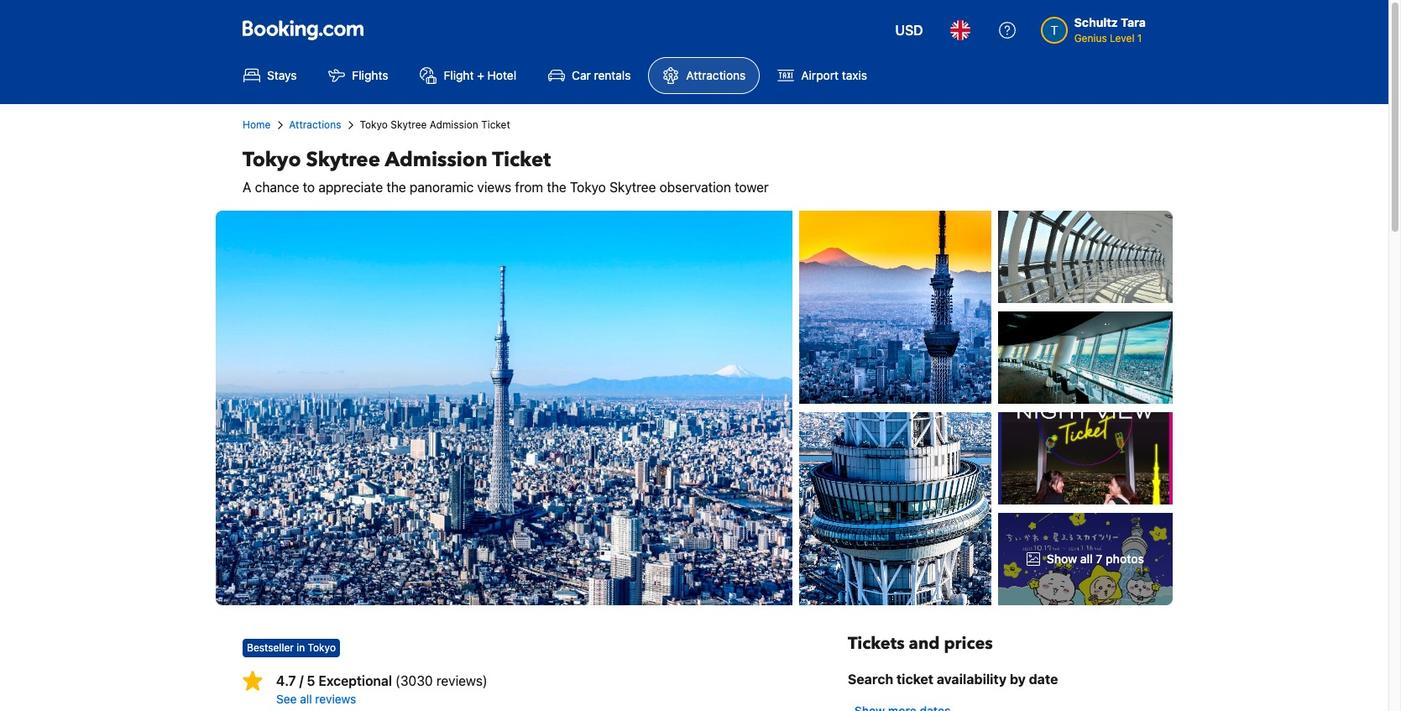 Task type: describe. For each thing, give the bounding box(es) containing it.
your account menu schultz tara genius level 1 element
[[1041, 8, 1153, 46]]

stays
[[267, 68, 297, 82]]

chance
[[255, 180, 299, 195]]

tickets and prices
[[848, 632, 993, 655]]

bestseller
[[247, 641, 294, 654]]

admission for tokyo skytree admission ticket a chance to appreciate the panoramic views from the tokyo skytree observation tower
[[385, 146, 488, 174]]

prices
[[944, 632, 993, 655]]

flights link
[[314, 57, 403, 94]]

show all 7 photos
[[1047, 552, 1144, 566]]

airport taxis link
[[763, 57, 881, 94]]

/
[[299, 673, 303, 688]]

tokyo skytree admission ticket
[[360, 118, 510, 131]]

airport taxis
[[801, 68, 867, 82]]

tower
[[735, 180, 769, 195]]

car rentals
[[572, 68, 631, 82]]

tokyo up the chance
[[243, 146, 301, 174]]

+
[[477, 68, 484, 82]]

1 horizontal spatial attractions
[[686, 68, 746, 82]]

ticket
[[897, 672, 934, 687]]

see all reviews button
[[276, 691, 821, 708]]

tickets
[[848, 632, 905, 655]]

schultz tara genius level 1
[[1074, 15, 1146, 44]]

car
[[572, 68, 591, 82]]

by
[[1010, 672, 1026, 687]]

hotel
[[487, 68, 516, 82]]

1
[[1137, 32, 1142, 44]]

tara
[[1121, 15, 1146, 29]]

stays link
[[229, 57, 311, 94]]

from
[[515, 180, 543, 195]]

to
[[303, 180, 315, 195]]

usd
[[895, 23, 923, 38]]

1 horizontal spatial attractions link
[[648, 57, 760, 94]]

reviews
[[315, 692, 356, 706]]

tokyo right from
[[570, 180, 606, 195]]

4.7 / 5 exceptional (3030 reviews) see all reviews
[[276, 673, 488, 706]]

availability
[[937, 672, 1007, 687]]

panoramic
[[410, 180, 474, 195]]

1 the from the left
[[386, 180, 406, 195]]

booking.com image
[[243, 20, 364, 40]]

genius
[[1074, 32, 1107, 44]]

tokyo skytree admission ticket a chance to appreciate the panoramic views from the tokyo skytree observation tower
[[243, 146, 769, 195]]



Task type: locate. For each thing, give the bounding box(es) containing it.
0 vertical spatial attractions link
[[648, 57, 760, 94]]

search
[[848, 672, 893, 687]]

home link
[[243, 118, 271, 133]]

0 horizontal spatial the
[[386, 180, 406, 195]]

4.7
[[276, 673, 296, 688]]

1 vertical spatial ticket
[[492, 146, 551, 174]]

1 vertical spatial admission
[[385, 146, 488, 174]]

skytree down flights link
[[391, 118, 427, 131]]

0 horizontal spatial attractions link
[[289, 118, 341, 133]]

home
[[243, 118, 271, 131]]

admission inside tokyo skytree admission ticket a chance to appreciate the panoramic views from the tokyo skytree observation tower
[[385, 146, 488, 174]]

attractions
[[686, 68, 746, 82], [289, 118, 341, 131]]

the
[[386, 180, 406, 195], [547, 180, 566, 195]]

ticket up from
[[492, 146, 551, 174]]

car rentals link
[[534, 57, 645, 94]]

skytree up appreciate
[[306, 146, 380, 174]]

(3030
[[395, 673, 433, 688]]

a
[[243, 180, 251, 195]]

airport
[[801, 68, 839, 82]]

admission up panoramic on the top left
[[385, 146, 488, 174]]

the left panoramic on the top left
[[386, 180, 406, 195]]

bestseller in tokyo
[[247, 641, 336, 654]]

level
[[1110, 32, 1135, 44]]

the right from
[[547, 180, 566, 195]]

exceptional
[[319, 673, 392, 688]]

0 vertical spatial all
[[1080, 552, 1093, 566]]

all inside 4.7 / 5 exceptional (3030 reviews) see all reviews
[[300, 692, 312, 706]]

2 the from the left
[[547, 180, 566, 195]]

ticket inside tokyo skytree admission ticket a chance to appreciate the panoramic views from the tokyo skytree observation tower
[[492, 146, 551, 174]]

skytree for tokyo skytree admission ticket
[[391, 118, 427, 131]]

all
[[1080, 552, 1093, 566], [300, 692, 312, 706]]

all left 7
[[1080, 552, 1093, 566]]

1 vertical spatial attractions
[[289, 118, 341, 131]]

taxis
[[842, 68, 867, 82]]

5
[[307, 673, 315, 688]]

1 horizontal spatial the
[[547, 180, 566, 195]]

0 vertical spatial ticket
[[481, 118, 510, 131]]

flights
[[352, 68, 388, 82]]

search ticket availability by date
[[848, 672, 1058, 687]]

0 horizontal spatial all
[[300, 692, 312, 706]]

ticket
[[481, 118, 510, 131], [492, 146, 551, 174]]

appreciate
[[318, 180, 383, 195]]

1 vertical spatial all
[[300, 692, 312, 706]]

photos
[[1106, 552, 1144, 566]]

skytree
[[391, 118, 427, 131], [306, 146, 380, 174], [610, 180, 656, 195]]

in
[[297, 641, 305, 654]]

0 horizontal spatial skytree
[[306, 146, 380, 174]]

flight + hotel
[[444, 68, 516, 82]]

all down /
[[300, 692, 312, 706]]

date
[[1029, 672, 1058, 687]]

admission for tokyo skytree admission ticket
[[430, 118, 478, 131]]

1 horizontal spatial all
[[1080, 552, 1093, 566]]

attractions link
[[648, 57, 760, 94], [289, 118, 341, 133]]

skytree for tokyo skytree admission ticket a chance to appreciate the panoramic views from the tokyo skytree observation tower
[[306, 146, 380, 174]]

admission
[[430, 118, 478, 131], [385, 146, 488, 174]]

see
[[276, 692, 297, 706]]

skytree left observation
[[610, 180, 656, 195]]

1 horizontal spatial skytree
[[391, 118, 427, 131]]

usd button
[[885, 10, 933, 50]]

0 vertical spatial skytree
[[391, 118, 427, 131]]

ticket for tokyo skytree admission ticket
[[481, 118, 510, 131]]

0 vertical spatial admission
[[430, 118, 478, 131]]

tokyo right in
[[308, 641, 336, 654]]

flight
[[444, 68, 474, 82]]

and
[[909, 632, 940, 655]]

admission down flight
[[430, 118, 478, 131]]

0 vertical spatial attractions
[[686, 68, 746, 82]]

rentals
[[594, 68, 631, 82]]

ticket up tokyo skytree admission ticket a chance to appreciate the panoramic views from the tokyo skytree observation tower
[[481, 118, 510, 131]]

views
[[477, 180, 511, 195]]

2 vertical spatial skytree
[[610, 180, 656, 195]]

schultz
[[1074, 15, 1118, 29]]

ticket for tokyo skytree admission ticket a chance to appreciate the panoramic views from the tokyo skytree observation tower
[[492, 146, 551, 174]]

observation
[[660, 180, 731, 195]]

2 horizontal spatial skytree
[[610, 180, 656, 195]]

1 vertical spatial skytree
[[306, 146, 380, 174]]

show
[[1047, 552, 1077, 566]]

reviews)
[[437, 673, 488, 688]]

1 vertical spatial attractions link
[[289, 118, 341, 133]]

tokyo down flights
[[360, 118, 388, 131]]

flight + hotel link
[[406, 57, 531, 94]]

0 horizontal spatial attractions
[[289, 118, 341, 131]]

7
[[1096, 552, 1103, 566]]

tokyo
[[360, 118, 388, 131], [243, 146, 301, 174], [570, 180, 606, 195], [308, 641, 336, 654]]



Task type: vqa. For each thing, say whether or not it's contained in the screenshot.
the left "The"
yes



